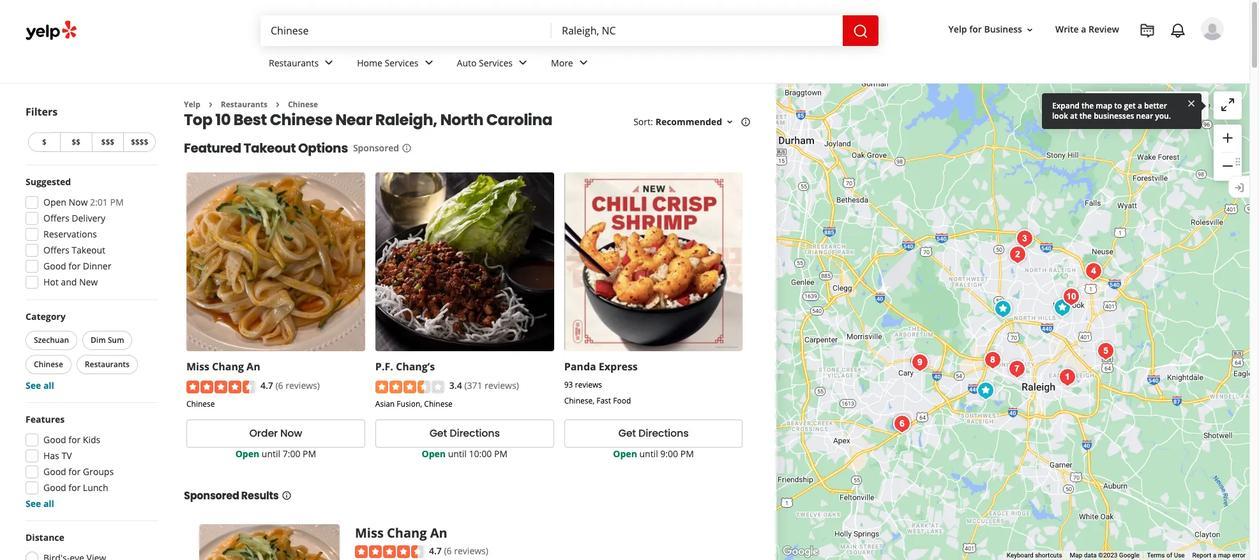 Task type: vqa. For each thing, say whether or not it's contained in the screenshot.
Within
no



Task type: locate. For each thing, give the bounding box(es) containing it.
0 horizontal spatial chang
[[212, 360, 244, 374]]

szechuan button
[[26, 331, 77, 350]]

chuan cafe image
[[1055, 365, 1080, 390]]

none field up business categories element
[[562, 24, 833, 38]]

takeout up dinner
[[72, 244, 105, 256]]

1 horizontal spatial yelp
[[949, 23, 967, 35]]

offers for offers takeout
[[43, 244, 69, 256]]

miss chang an for the leftmost miss chang an "link"
[[187, 360, 260, 374]]

4.7 for the rightmost 4.7 star rating image
[[429, 545, 442, 557]]

see all button down "chinese" 'button'
[[26, 379, 54, 392]]

1 until from the left
[[262, 448, 280, 460]]

2:01
[[90, 196, 108, 208]]

none field find
[[271, 24, 542, 38]]

0 horizontal spatial get
[[430, 426, 447, 441]]

0 horizontal spatial get directions
[[430, 426, 500, 441]]

keyboard shortcuts button
[[1007, 551, 1063, 560]]

get directions link for p.f. chang's
[[375, 419, 554, 448]]

16 chevron right v2 image for chinese
[[273, 100, 283, 110]]

2 get from the left
[[619, 426, 636, 441]]

takeout down the best
[[244, 139, 296, 157]]

1 vertical spatial all
[[43, 498, 54, 510]]

map left the to
[[1096, 100, 1113, 111]]

1 vertical spatial offers
[[43, 244, 69, 256]]

a right write at the top right
[[1082, 23, 1087, 35]]

24 chevron down v2 image right more
[[576, 55, 591, 71]]

open down suggested
[[43, 196, 66, 208]]

24 chevron down v2 image inside more link
[[576, 55, 591, 71]]

map for error
[[1218, 552, 1231, 559]]

2 none field from the left
[[562, 24, 833, 38]]

best
[[234, 109, 267, 131]]

david's dumpling & noodle bar image
[[1004, 356, 1030, 382]]

panda express image
[[1050, 295, 1075, 321]]

services for auto services
[[479, 57, 513, 69]]

until
[[262, 448, 280, 460], [448, 448, 467, 460], [640, 448, 658, 460]]

$$$
[[101, 137, 114, 148]]

recommended
[[656, 116, 722, 128]]

pm right 10:00
[[494, 448, 508, 460]]

see all for category
[[26, 379, 54, 392]]

takeout inside group
[[72, 244, 105, 256]]

takeout for offers
[[72, 244, 105, 256]]

0 vertical spatial yelp
[[949, 23, 967, 35]]

offers for offers delivery
[[43, 212, 69, 224]]

for inside button
[[970, 23, 982, 35]]

order now link
[[187, 419, 365, 448]]

good up the hot at the left
[[43, 260, 66, 272]]

1 get from the left
[[430, 426, 447, 441]]

1 vertical spatial 4.7 (6 reviews)
[[429, 545, 489, 557]]

24 chevron down v2 image
[[321, 55, 337, 71], [515, 55, 531, 71]]

open for panda express
[[613, 448, 637, 460]]

1 get directions from the left
[[430, 426, 500, 441]]

see all button
[[26, 379, 54, 392], [26, 498, 54, 510]]

yelp left 10
[[184, 99, 200, 110]]

0 vertical spatial all
[[43, 379, 54, 392]]

1 horizontal spatial sponsored
[[353, 142, 399, 154]]

2 horizontal spatial a
[[1213, 552, 1217, 559]]

1 see all button from the top
[[26, 379, 54, 392]]

24 chevron down v2 image left auto at the left top
[[421, 55, 437, 71]]

1 horizontal spatial an
[[430, 524, 447, 541]]

0 vertical spatial sponsored
[[353, 142, 399, 154]]

for down offers takeout
[[69, 260, 81, 272]]

directions for p.f. chang's
[[450, 426, 500, 441]]

0 horizontal spatial services
[[385, 57, 419, 69]]

seoul garden restaurant image
[[1059, 284, 1084, 310]]

featured takeout options
[[184, 139, 348, 157]]

good for good for groups
[[43, 466, 66, 478]]

all down "chinese" 'button'
[[43, 379, 54, 392]]

1 horizontal spatial get
[[619, 426, 636, 441]]

now up 7:00
[[280, 426, 302, 441]]

auto services
[[457, 57, 513, 69]]

map inside "expand the map to get a better look at the businesses near you."
[[1096, 100, 1113, 111]]

map data ©2023 google
[[1070, 552, 1140, 559]]

2 offers from the top
[[43, 244, 69, 256]]

1 vertical spatial takeout
[[72, 244, 105, 256]]

0 horizontal spatial an
[[247, 360, 260, 374]]

open for p.f. chang's
[[422, 448, 446, 460]]

for up good for lunch at the bottom left of page
[[69, 466, 81, 478]]

1 horizontal spatial miss chang an
[[355, 524, 447, 541]]

for left business in the right top of the page
[[970, 23, 982, 35]]

fast
[[597, 396, 611, 406]]

get for panda express
[[619, 426, 636, 441]]

reviews) for get directions
[[485, 380, 519, 392]]

yelp left business in the right top of the page
[[949, 23, 967, 35]]

0 horizontal spatial (6
[[276, 380, 283, 392]]

data
[[1084, 552, 1097, 559]]

0 horizontal spatial restaurants
[[85, 359, 130, 370]]

2 directions from the left
[[639, 426, 689, 441]]

pm
[[110, 196, 124, 208], [303, 448, 316, 460], [494, 448, 508, 460], [681, 448, 694, 460]]

restaurants inside business categories element
[[269, 57, 319, 69]]

0 vertical spatial offers
[[43, 212, 69, 224]]

good
[[43, 260, 66, 272], [43, 434, 66, 446], [43, 466, 66, 478], [43, 482, 66, 494]]

reviews) for order now
[[286, 380, 320, 392]]

0 horizontal spatial now
[[69, 196, 88, 208]]

1 all from the top
[[43, 379, 54, 392]]

pm for panda express
[[681, 448, 694, 460]]

terms of use link
[[1147, 552, 1185, 559]]

Find text field
[[271, 24, 542, 38]]

to
[[1115, 100, 1122, 111]]

1 horizontal spatial 16 chevron right v2 image
[[273, 100, 283, 110]]

directions up 9:00
[[639, 426, 689, 441]]

1 vertical spatial 16 info v2 image
[[281, 490, 292, 500]]

yelp inside button
[[949, 23, 967, 35]]

0 horizontal spatial 16 info v2 image
[[281, 490, 292, 500]]

$$$ button
[[92, 132, 123, 152]]

4.7 star rating image
[[187, 380, 255, 393], [355, 545, 424, 558]]

sponsored down top 10 best chinese near raleigh, north carolina
[[353, 142, 399, 154]]

2 good from the top
[[43, 434, 66, 446]]

1 24 chevron down v2 image from the left
[[421, 55, 437, 71]]

1 vertical spatial an
[[430, 524, 447, 541]]

1 vertical spatial a
[[1138, 100, 1143, 111]]

restaurants link up chinese link
[[259, 46, 347, 83]]

get up open until 10:00 pm
[[430, 426, 447, 441]]

1 horizontal spatial miss chang an link
[[355, 524, 447, 541]]

1 get directions link from the left
[[375, 419, 554, 448]]

24 chevron down v2 image inside auto services link
[[515, 55, 531, 71]]

0 vertical spatial see all
[[26, 379, 54, 392]]

miss chang an image
[[889, 411, 915, 437], [889, 411, 915, 437]]

0 vertical spatial miss
[[187, 360, 209, 374]]

services
[[385, 57, 419, 69], [479, 57, 513, 69]]

moves
[[1174, 99, 1201, 111]]

shortcuts
[[1035, 552, 1063, 559]]

0 horizontal spatial 24 chevron down v2 image
[[421, 55, 437, 71]]

open now 2:01 pm
[[43, 196, 124, 208]]

good down has tv
[[43, 466, 66, 478]]

map region
[[771, 0, 1260, 560]]

0 horizontal spatial miss chang an link
[[187, 360, 260, 374]]

1 horizontal spatial now
[[280, 426, 302, 441]]

2 services from the left
[[479, 57, 513, 69]]

2 vertical spatial restaurants
[[85, 359, 130, 370]]

fusion,
[[397, 398, 422, 409]]

0 vertical spatial 4.7 star rating image
[[187, 380, 255, 393]]

2 vertical spatial a
[[1213, 552, 1217, 559]]

0 horizontal spatial directions
[[450, 426, 500, 441]]

a inside 'link'
[[1082, 23, 1087, 35]]

2 horizontal spatial map
[[1218, 552, 1231, 559]]

1 directions from the left
[[450, 426, 500, 441]]

directions for panda express
[[639, 426, 689, 441]]

1 horizontal spatial until
[[448, 448, 467, 460]]

see all
[[26, 379, 54, 392], [26, 498, 54, 510]]

None search field
[[261, 15, 881, 46]]

sort:
[[634, 116, 653, 128]]

group containing features
[[22, 413, 158, 510]]

24 chevron down v2 image inside home services link
[[421, 55, 437, 71]]

1 none field from the left
[[271, 24, 542, 38]]

1 horizontal spatial directions
[[639, 426, 689, 441]]

sponsored
[[353, 142, 399, 154], [184, 488, 239, 503]]

24 chevron down v2 image right auto services
[[515, 55, 531, 71]]

review
[[1089, 23, 1120, 35]]

24 chevron down v2 image
[[421, 55, 437, 71], [576, 55, 591, 71]]

16 chevron right v2 image
[[206, 100, 216, 110], [273, 100, 283, 110]]

pm right 9:00
[[681, 448, 694, 460]]

featured
[[184, 139, 241, 157]]

open left 10:00
[[422, 448, 446, 460]]

0 vertical spatial (6
[[276, 380, 283, 392]]

0 vertical spatial restaurants link
[[259, 46, 347, 83]]

1 services from the left
[[385, 57, 419, 69]]

kids
[[83, 434, 100, 446]]

0 vertical spatial 4.7
[[261, 380, 273, 392]]

0 vertical spatial an
[[247, 360, 260, 374]]

open until 9:00 pm
[[613, 448, 694, 460]]

24 chevron down v2 image left home
[[321, 55, 337, 71]]

None field
[[271, 24, 542, 38], [562, 24, 833, 38]]

2 24 chevron down v2 image from the left
[[515, 55, 531, 71]]

see all button up distance
[[26, 498, 54, 510]]

see all for features
[[26, 498, 54, 510]]

map right as
[[1153, 99, 1172, 111]]

open inside group
[[43, 196, 66, 208]]

sum
[[108, 335, 124, 346]]

get directions for p.f. chang's
[[430, 426, 500, 441]]

0 horizontal spatial miss chang an
[[187, 360, 260, 374]]

dim
[[91, 335, 106, 346]]

2 get directions from the left
[[619, 426, 689, 441]]

4.7 (6 reviews)
[[261, 380, 320, 392], [429, 545, 489, 557]]

16 chevron right v2 image left chinese link
[[273, 100, 283, 110]]

0 vertical spatial restaurants
[[269, 57, 319, 69]]

expand the map to get a better look at the businesses near you. tooltip
[[1042, 93, 1202, 129]]

a right report
[[1213, 552, 1217, 559]]

for down good for groups
[[69, 482, 81, 494]]

1 vertical spatial see all
[[26, 498, 54, 510]]

map
[[1153, 99, 1172, 111], [1096, 100, 1113, 111], [1218, 552, 1231, 559]]

none field up home services link
[[271, 24, 542, 38]]

0 horizontal spatial miss
[[187, 360, 209, 374]]

restaurants link
[[259, 46, 347, 83], [221, 99, 268, 110]]

north
[[440, 109, 483, 131]]

0 horizontal spatial map
[[1096, 100, 1113, 111]]

get directions up open until 9:00 pm
[[619, 426, 689, 441]]

1 offers from the top
[[43, 212, 69, 224]]

sponsored results
[[184, 488, 279, 503]]

until left 9:00
[[640, 448, 658, 460]]

1 horizontal spatial miss
[[355, 524, 384, 541]]

(6
[[276, 380, 283, 392], [444, 545, 452, 557]]

options
[[298, 139, 348, 157]]

use
[[1174, 552, 1185, 559]]

3 good from the top
[[43, 466, 66, 478]]

chinese button
[[26, 355, 71, 374]]

1 horizontal spatial a
[[1138, 100, 1143, 111]]

1 horizontal spatial takeout
[[244, 139, 296, 157]]

get directions for panda express
[[619, 426, 689, 441]]

0 horizontal spatial 4.7
[[261, 380, 273, 392]]

1 vertical spatial miss chang an
[[355, 524, 447, 541]]

0 vertical spatial 4.7 (6 reviews)
[[261, 380, 320, 392]]

open down order
[[235, 448, 259, 460]]

see all up distance
[[26, 498, 54, 510]]

a right get at the right of the page
[[1138, 100, 1143, 111]]

16 chevron down v2 image
[[1025, 25, 1035, 35]]

1 vertical spatial (6
[[444, 545, 452, 557]]

top 10 best chinese near raleigh, north carolina
[[184, 109, 553, 131]]

restaurants down "dim sum" button
[[85, 359, 130, 370]]

0 vertical spatial chang
[[212, 360, 244, 374]]

get directions link
[[375, 419, 554, 448], [564, 419, 743, 448]]

yelp for yelp link
[[184, 99, 200, 110]]

good for good for lunch
[[43, 482, 66, 494]]

0 horizontal spatial get directions link
[[375, 419, 554, 448]]

0 horizontal spatial takeout
[[72, 244, 105, 256]]

dim sum
[[91, 335, 124, 346]]

takeout
[[244, 139, 296, 157], [72, 244, 105, 256]]

get down the food
[[619, 426, 636, 441]]

1 horizontal spatial 24 chevron down v2 image
[[576, 55, 591, 71]]

1 16 chevron right v2 image from the left
[[206, 100, 216, 110]]

miss chang an
[[187, 360, 260, 374], [355, 524, 447, 541]]

yelp for yelp for business
[[949, 23, 967, 35]]

open left 9:00
[[613, 448, 637, 460]]

see up distance
[[26, 498, 41, 510]]

1 horizontal spatial 4.7 (6 reviews)
[[429, 545, 489, 557]]

0 vertical spatial see
[[26, 379, 41, 392]]

2 24 chevron down v2 image from the left
[[576, 55, 591, 71]]

1 vertical spatial see all button
[[26, 498, 54, 510]]

until left 7:00
[[262, 448, 280, 460]]

0 horizontal spatial until
[[262, 448, 280, 460]]

1 horizontal spatial 4.7
[[429, 545, 442, 557]]

0 horizontal spatial a
[[1082, 23, 1087, 35]]

1 vertical spatial yelp
[[184, 99, 200, 110]]

2 all from the top
[[43, 498, 54, 510]]

1 horizontal spatial get directions link
[[564, 419, 743, 448]]

0 horizontal spatial 4.7 (6 reviews)
[[261, 380, 320, 392]]

2 16 chevron right v2 image from the left
[[273, 100, 283, 110]]

1 horizontal spatial (6
[[444, 545, 452, 557]]

1 vertical spatial see
[[26, 498, 41, 510]]

$$
[[72, 137, 80, 148]]

2 see from the top
[[26, 498, 41, 510]]

all down good for lunch at the bottom left of page
[[43, 498, 54, 510]]

24 chevron down v2 image for more
[[576, 55, 591, 71]]

features
[[26, 413, 65, 425]]

24 chevron down v2 image inside 'restaurants' link
[[321, 55, 337, 71]]

1 see all from the top
[[26, 379, 54, 392]]

restaurants link right top
[[221, 99, 268, 110]]

16 info v2 image down raleigh,
[[402, 143, 412, 153]]

services right auto at the left top
[[479, 57, 513, 69]]

1 horizontal spatial get directions
[[619, 426, 689, 441]]

get directions link for panda express
[[564, 419, 743, 448]]

1 good from the top
[[43, 260, 66, 272]]

expand
[[1053, 100, 1080, 111]]

4 good from the top
[[43, 482, 66, 494]]

chang for the bottommost miss chang an "link"
[[387, 524, 427, 541]]

reservations
[[43, 228, 97, 240]]

report a map error link
[[1193, 552, 1246, 559]]

asia pot image
[[973, 378, 999, 404]]

2 until from the left
[[448, 448, 467, 460]]

services right home
[[385, 57, 419, 69]]

p.f. chang's image
[[990, 296, 1016, 322]]

16 chevron down v2 image
[[725, 117, 735, 127]]

notifications image
[[1171, 23, 1186, 38]]

2 horizontal spatial until
[[640, 448, 658, 460]]

miss for the leftmost miss chang an "link"
[[187, 360, 209, 374]]

get directions link down the food
[[564, 419, 743, 448]]

7:00
[[283, 448, 300, 460]]

1 vertical spatial sponsored
[[184, 488, 239, 503]]

restaurants inside button
[[85, 359, 130, 370]]

0 horizontal spatial 4.7 star rating image
[[187, 380, 255, 393]]

until for miss chang an
[[262, 448, 280, 460]]

offers up reservations
[[43, 212, 69, 224]]

1 vertical spatial 4.7 star rating image
[[355, 545, 424, 558]]

map for to
[[1096, 100, 1113, 111]]

1 horizontal spatial services
[[479, 57, 513, 69]]

reviews
[[575, 380, 602, 390]]

1 vertical spatial chang
[[387, 524, 427, 541]]

terms of use
[[1147, 552, 1185, 559]]

0 vertical spatial miss chang an
[[187, 360, 260, 374]]

restaurants right top
[[221, 99, 268, 110]]

reviews)
[[286, 380, 320, 392], [485, 380, 519, 392], [454, 545, 489, 557]]

for for kids
[[69, 434, 81, 446]]

hot
[[43, 276, 59, 288]]

0 horizontal spatial 24 chevron down v2 image
[[321, 55, 337, 71]]

2 get directions link from the left
[[564, 419, 743, 448]]

2 see all button from the top
[[26, 498, 54, 510]]

all
[[43, 379, 54, 392], [43, 498, 54, 510]]

offers down reservations
[[43, 244, 69, 256]]

0 vertical spatial now
[[69, 196, 88, 208]]

1 vertical spatial 4.7
[[429, 545, 442, 557]]

1 vertical spatial miss
[[355, 524, 384, 541]]

2 see all from the top
[[26, 498, 54, 510]]

an
[[247, 360, 260, 374], [430, 524, 447, 541]]

0 vertical spatial see all button
[[26, 379, 54, 392]]

map left error
[[1218, 552, 1231, 559]]

0 horizontal spatial 16 chevron right v2 image
[[206, 100, 216, 110]]

sponsored left results
[[184, 488, 239, 503]]

1 horizontal spatial 16 info v2 image
[[402, 143, 412, 153]]

16 info v2 image right results
[[281, 490, 292, 500]]

$$$$ button
[[123, 132, 156, 152]]

1 horizontal spatial chang
[[387, 524, 427, 541]]

16 chevron right v2 image right yelp link
[[206, 100, 216, 110]]

16 info v2 image
[[402, 143, 412, 153], [281, 490, 292, 500]]

1 vertical spatial now
[[280, 426, 302, 441]]

takeout for featured
[[244, 139, 296, 157]]

carolina
[[486, 109, 553, 131]]

group
[[1214, 125, 1242, 181], [22, 176, 158, 293], [23, 310, 158, 392], [22, 413, 158, 510]]

get
[[430, 426, 447, 441], [619, 426, 636, 441]]

0 vertical spatial miss chang an link
[[187, 360, 260, 374]]

offers
[[43, 212, 69, 224], [43, 244, 69, 256]]

map
[[1070, 552, 1083, 559]]

©2023
[[1099, 552, 1118, 559]]

1 horizontal spatial none field
[[562, 24, 833, 38]]

pm for miss chang an
[[303, 448, 316, 460]]

4.7 (6 reviews) for the rightmost 4.7 star rating image
[[429, 545, 489, 557]]

2 horizontal spatial restaurants
[[269, 57, 319, 69]]

(6 for the rightmost 4.7 star rating image
[[444, 545, 452, 557]]

for for lunch
[[69, 482, 81, 494]]

1 24 chevron down v2 image from the left
[[321, 55, 337, 71]]

0 vertical spatial 16 info v2 image
[[402, 143, 412, 153]]

directions up 10:00
[[450, 426, 500, 441]]

yelp link
[[184, 99, 200, 110]]

search image
[[853, 23, 869, 39]]

4.7
[[261, 380, 273, 392], [429, 545, 442, 557]]

0 horizontal spatial yelp
[[184, 99, 200, 110]]

new
[[79, 276, 98, 288]]

1 vertical spatial miss chang an link
[[355, 524, 447, 541]]

1 horizontal spatial restaurants
[[221, 99, 268, 110]]

pm right 7:00
[[303, 448, 316, 460]]

see all down "chinese" 'button'
[[26, 379, 54, 392]]

good up has tv
[[43, 434, 66, 446]]

restaurants up chinese link
[[269, 57, 319, 69]]

good down good for groups
[[43, 482, 66, 494]]

see down "chinese" 'button'
[[26, 379, 41, 392]]

1 see from the top
[[26, 379, 41, 392]]

for left kids
[[69, 434, 81, 446]]

get directions link down the (371
[[375, 419, 554, 448]]

10:00
[[469, 448, 492, 460]]

3 until from the left
[[640, 448, 658, 460]]

szechuan
[[34, 335, 69, 346]]

now up offers delivery
[[69, 196, 88, 208]]

delivery
[[72, 212, 105, 224]]

auto
[[457, 57, 477, 69]]

get directions up open until 10:00 pm
[[430, 426, 500, 441]]

until left 10:00
[[448, 448, 467, 460]]

1 horizontal spatial map
[[1153, 99, 1172, 111]]

4.7 for the topmost 4.7 star rating image
[[261, 380, 273, 392]]

1 horizontal spatial 24 chevron down v2 image
[[515, 55, 531, 71]]



Task type: describe. For each thing, give the bounding box(es) containing it.
p.f. chang's
[[375, 360, 435, 374]]

for for business
[[970, 23, 982, 35]]

order
[[249, 426, 278, 441]]

results
[[241, 488, 279, 503]]

good for kids
[[43, 434, 100, 446]]

more link
[[541, 46, 601, 83]]

good for lunch
[[43, 482, 108, 494]]

3.4 (371 reviews)
[[450, 380, 519, 392]]

$
[[42, 137, 46, 148]]

order now
[[249, 426, 302, 441]]

p.f.
[[375, 360, 393, 374]]

open for miss chang an
[[235, 448, 259, 460]]

report
[[1193, 552, 1212, 559]]

asian fusion, chinese
[[375, 398, 453, 409]]

an for the bottommost miss chang an "link"
[[430, 524, 447, 541]]

hot and new
[[43, 276, 98, 288]]

good for dinner
[[43, 260, 111, 272]]

now for order
[[280, 426, 302, 441]]

report a map error
[[1193, 552, 1246, 559]]

sponsored for sponsored
[[353, 142, 399, 154]]

now for open
[[69, 196, 88, 208]]

groups
[[83, 466, 114, 478]]

for for groups
[[69, 466, 81, 478]]

a for report
[[1213, 552, 1217, 559]]

ni asian kitchen image
[[1012, 226, 1038, 252]]

24 chevron down v2 image for restaurants
[[321, 55, 337, 71]]

asian
[[375, 398, 395, 409]]

and
[[61, 276, 77, 288]]

all for features
[[43, 498, 54, 510]]

none field near
[[562, 24, 833, 38]]

home
[[357, 57, 383, 69]]

good for good for kids
[[43, 434, 66, 446]]

write
[[1056, 23, 1079, 35]]

keyboard
[[1007, 552, 1034, 559]]

16 info v2 image
[[741, 117, 751, 127]]

until for p.f. chang's
[[448, 448, 467, 460]]

distance
[[26, 531, 64, 544]]

tv
[[62, 450, 72, 462]]

of
[[1167, 552, 1173, 559]]

you.
[[1156, 110, 1171, 121]]

$$$$
[[131, 137, 148, 148]]

beansprout chinese restaurant image
[[980, 347, 1006, 373]]

imperial garden chinese restaurant image
[[1005, 242, 1031, 268]]

chinese,
[[564, 396, 595, 406]]

get
[[1124, 100, 1136, 111]]

9:00
[[661, 448, 678, 460]]

red pepper asian image
[[1093, 339, 1119, 364]]

google
[[1120, 552, 1140, 559]]

services for home services
[[385, 57, 419, 69]]

get for p.f. chang's
[[430, 426, 447, 441]]

a inside "expand the map to get a better look at the businesses near you."
[[1138, 100, 1143, 111]]

1 vertical spatial restaurants
[[221, 99, 268, 110]]

distance option group
[[22, 531, 158, 560]]

pm for p.f. chang's
[[494, 448, 508, 460]]

a for write
[[1082, 23, 1087, 35]]

restaurants button
[[77, 355, 138, 374]]

has
[[43, 450, 59, 462]]

at
[[1070, 110, 1078, 121]]

miss chang an for the bottommost miss chang an "link"
[[355, 524, 447, 541]]

top
[[184, 109, 212, 131]]

93
[[564, 380, 573, 390]]

chengdu 7 sichuan cuisine image
[[907, 350, 933, 376]]

open until 7:00 pm
[[235, 448, 316, 460]]

map for moves
[[1153, 99, 1172, 111]]

16 chevron right v2 image for restaurants
[[206, 100, 216, 110]]

near
[[1137, 110, 1154, 121]]

pm right 2:01
[[110, 196, 124, 208]]

group containing category
[[23, 310, 158, 392]]

filters
[[26, 105, 58, 119]]

suggested
[[26, 176, 71, 188]]

chang for the leftmost miss chang an "link"
[[212, 360, 244, 374]]

24 chevron down v2 image for auto services
[[515, 55, 531, 71]]

business
[[985, 23, 1023, 35]]

4.7 (6 reviews) for the topmost 4.7 star rating image
[[261, 380, 320, 392]]

1 horizontal spatial 4.7 star rating image
[[355, 545, 424, 558]]

lunch
[[83, 482, 108, 494]]

$$ button
[[60, 132, 92, 152]]

chang's
[[396, 360, 435, 374]]

panda
[[564, 360, 596, 374]]

Near text field
[[562, 24, 833, 38]]

p.f. chang's link
[[375, 360, 435, 374]]

better
[[1145, 100, 1168, 111]]

offers takeout
[[43, 244, 105, 256]]

terms
[[1147, 552, 1165, 559]]

businesses
[[1094, 110, 1135, 121]]

expand map image
[[1221, 97, 1236, 112]]

for for dinner
[[69, 260, 81, 272]]

see all button for category
[[26, 379, 54, 392]]

business categories element
[[259, 46, 1224, 83]]

dim sum button
[[82, 331, 133, 350]]

group containing suggested
[[22, 176, 158, 293]]

see for category
[[26, 379, 41, 392]]

google image
[[780, 544, 822, 560]]

near
[[335, 109, 372, 131]]

good for good for dinner
[[43, 260, 66, 272]]

keyboard shortcuts
[[1007, 552, 1063, 559]]

user actions element
[[939, 16, 1242, 95]]

expand the map to get a better look at the businesses near you.
[[1053, 100, 1171, 121]]

an for the leftmost miss chang an "link"
[[247, 360, 260, 374]]

zoom out image
[[1221, 159, 1236, 174]]

fu kee express image
[[1081, 259, 1107, 284]]

projects image
[[1140, 23, 1155, 38]]

error
[[1233, 552, 1246, 559]]

write a review link
[[1051, 18, 1125, 41]]

yelp for business
[[949, 23, 1023, 35]]

write a review
[[1056, 23, 1120, 35]]

as
[[1141, 99, 1151, 111]]

see all button for features
[[26, 498, 54, 510]]

has tv
[[43, 450, 72, 462]]

more
[[551, 57, 573, 69]]

category
[[26, 310, 66, 323]]

zoom in image
[[1221, 130, 1236, 145]]

all for category
[[43, 379, 54, 392]]

sponsored for sponsored results
[[184, 488, 239, 503]]

express
[[599, 360, 638, 374]]

home services
[[357, 57, 419, 69]]

food
[[613, 396, 631, 406]]

(6 for the topmost 4.7 star rating image
[[276, 380, 283, 392]]

look
[[1053, 110, 1068, 121]]

3.4 star rating image
[[375, 380, 444, 393]]

recommended button
[[656, 116, 735, 128]]

chinese inside 'button'
[[34, 359, 63, 370]]

3.4
[[450, 380, 462, 392]]

24 chevron down v2 image for home services
[[421, 55, 437, 71]]

10
[[215, 109, 231, 131]]

home services link
[[347, 46, 447, 83]]

close image
[[1187, 97, 1197, 109]]

see for features
[[26, 498, 41, 510]]

1 vertical spatial restaurants link
[[221, 99, 268, 110]]

cj b. image
[[1201, 17, 1224, 40]]

miss for the bottommost miss chang an "link"
[[355, 524, 384, 541]]



